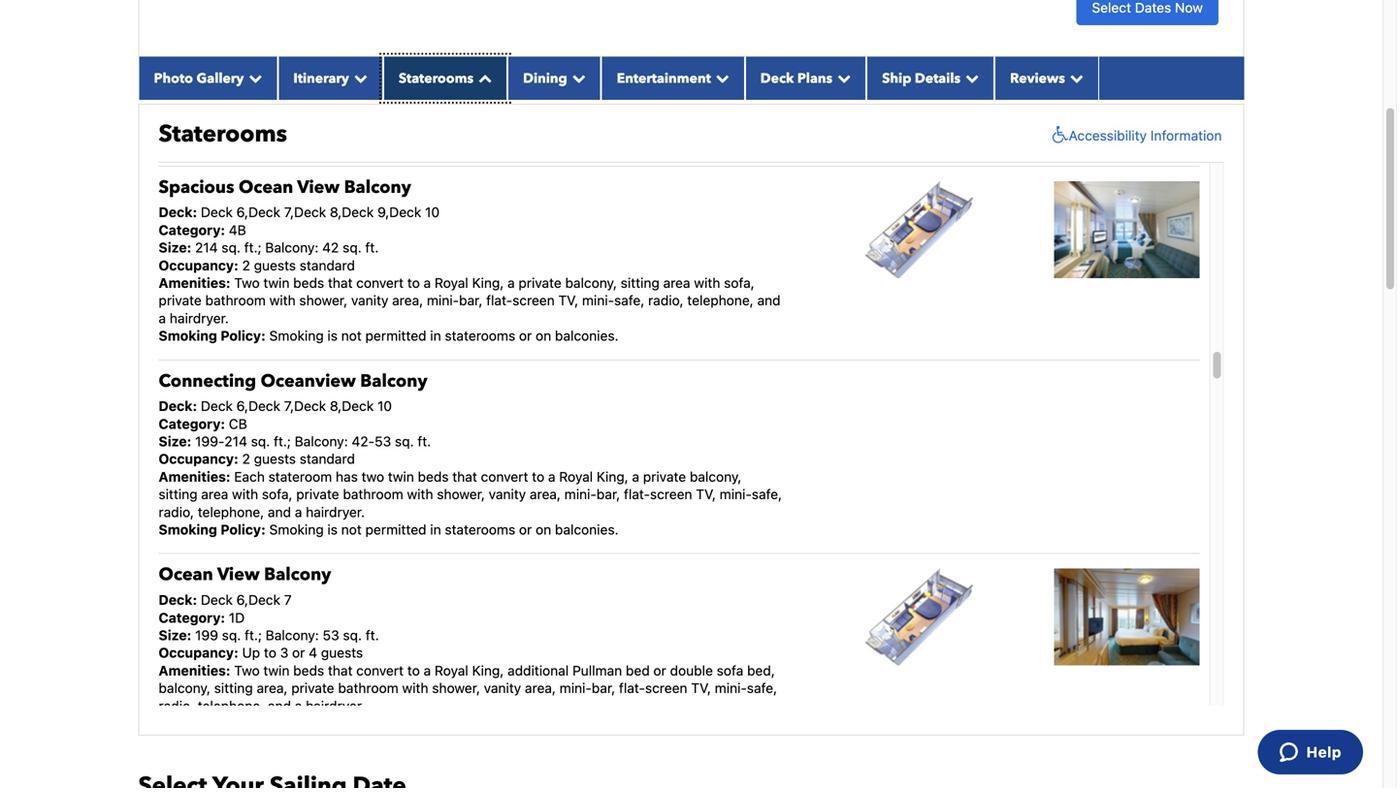 Task type: describe. For each thing, give the bounding box(es) containing it.
king, inside 214 sq. ft.; balcony: 42 sq. ft. up to 4 guests two twin beds that convert to a royal king, a private balcony, sitting area with double sofa bed, private bathroom with shower, vanity area, mini-bar, flat-screen tv, mini-safe, radio, telephone, and a hairdryer. smoking is not permitted in staterooms or on balconies.
[[472, 81, 504, 97]]

7
[[284, 593, 292, 609]]

staterooms button
[[383, 57, 508, 100]]

double inside two twin beds that convert to a royal king, additional pullman bed or double sofa bed, balcony, sitting area, private bathroom with shower, vanity area, mini-bar, flat-screen tv, mini-safe, radio, telephone, and a hairdryer.
[[670, 663, 713, 679]]

8,deck inside the "connecting oceanview balcony deck: deck 6,deck 7,deck 8,deck 10"
[[330, 398, 374, 414]]

royal inside two twin beds that convert to a royal king, a private balcony, sitting area with sofa, private bathroom with shower, vanity area, mini-bar, flat-screen tv, mini-safe, radio, telephone, and a hairdryer. smoking policy: smoking is not permitted in staterooms or on balconies.
[[435, 275, 468, 291]]

in inside 214 sq. ft.; balcony: 42 sq. ft. up to 4 guests two twin beds that convert to a royal king, a private balcony, sitting area with double sofa bed, private bathroom with shower, vanity area, mini-bar, flat-screen tv, mini-safe, radio, telephone, and a hairdryer. smoking is not permitted in staterooms or on balconies.
[[430, 134, 441, 150]]

balcony, inside 'each stateroom has two twin beds that convert to a royal king, a private balcony, sitting area with sofa, private bathroom with shower, vanity area, mini-bar, flat-screen tv, mini-safe, radio, telephone, and a hairdryer. smoking policy: smoking is not permitted in staterooms or on balconies.'
[[690, 469, 742, 485]]

balcony, inside 214 sq. ft.; balcony: 42 sq. ft. up to 4 guests two twin beds that convert to a royal king, a private balcony, sitting area with double sofa bed, private bathroom with shower, vanity area, mini-bar, flat-screen tv, mini-safe, radio, telephone, and a hairdryer. smoking is not permitted in staterooms or on balconies.
[[565, 81, 617, 97]]

53 inside category: 1d size: 199 sq. ft.; balcony: 53 sq. ft. occupancy: up to 3 or 4 guests amenities:
[[323, 628, 339, 644]]

and inside two twin beds that convert to a royal king, additional pullman bed or double sofa bed, balcony, sitting area, private bathroom with shower, vanity area, mini-bar, flat-screen tv, mini-safe, radio, telephone, and a hairdryer.
[[268, 698, 291, 714]]

199-
[[195, 434, 225, 450]]

shower, inside two twin beds that convert to a royal king, a private balcony, sitting area with sofa, private bathroom with shower, vanity area, mini-bar, flat-screen tv, mini-safe, radio, telephone, and a hairdryer. smoking policy: smoking is not permitted in staterooms or on balconies.
[[299, 293, 348, 309]]

ft. inside 214 sq. ft.; balcony: 42 sq. ft. up to 4 guests two twin beds that convert to a royal king, a private balcony, sitting area with double sofa bed, private bathroom with shower, vanity area, mini-bar, flat-screen tv, mini-safe, radio, telephone, and a hairdryer. smoking is not permitted in staterooms or on balconies.
[[365, 46, 379, 62]]

sofa inside two twin beds that convert to a royal king, additional pullman bed or double sofa bed, balcony, sitting area, private bathroom with shower, vanity area, mini-bar, flat-screen tv, mini-safe, radio, telephone, and a hairdryer.
[[717, 663, 744, 679]]

bed, inside 214 sq. ft.; balcony: 42 sq. ft. up to 4 guests two twin beds that convert to a royal king, a private balcony, sitting area with double sofa bed, private bathroom with shower, vanity area, mini-bar, flat-screen tv, mini-safe, radio, telephone, and a hairdryer. smoking is not permitted in staterooms or on balconies.
[[189, 99, 217, 115]]

sitting inside two twin beds that convert to a royal king, additional pullman bed or double sofa bed, balcony, sitting area, private bathroom with shower, vanity area, mini-bar, flat-screen tv, mini-safe, radio, telephone, and a hairdryer.
[[214, 681, 253, 697]]

cb
[[229, 416, 247, 432]]

7,deck inside spacious ocean view balcony deck: deck 6,deck 7,deck 8,deck 9,deck 10
[[284, 204, 326, 220]]

flat- inside two twin beds that convert to a royal king, additional pullman bed or double sofa bed, balcony, sitting area, private bathroom with shower, vanity area, mini-bar, flat-screen tv, mini-safe, radio, telephone, and a hairdryer.
[[619, 681, 645, 697]]

chevron down image for ship details
[[961, 71, 979, 85]]

safe, inside two twin beds that convert to a royal king, a private balcony, sitting area with sofa, private bathroom with shower, vanity area, mini-bar, flat-screen tv, mini-safe, radio, telephone, and a hairdryer. smoking policy: smoking is not permitted in staterooms or on balconies.
[[614, 293, 645, 309]]

connecting oceanview balcony deck: deck 6,deck 7,deck 8,deck 10
[[159, 369, 427, 414]]

ship
[[882, 69, 912, 88]]

king, inside 'each stateroom has two twin beds that convert to a royal king, a private balcony, sitting area with sofa, private bathroom with shower, vanity area, mini-bar, flat-screen tv, mini-safe, radio, telephone, and a hairdryer. smoking policy: smoking is not permitted in staterooms or on balconies.'
[[597, 469, 628, 485]]

balcony, inside two twin beds that convert to a royal king, a private balcony, sitting area with sofa, private bathroom with shower, vanity area, mini-bar, flat-screen tv, mini-safe, radio, telephone, and a hairdryer. smoking policy: smoking is not permitted in staterooms or on balconies.
[[565, 275, 617, 291]]

category: for connecting
[[159, 416, 225, 432]]

convert inside 'each stateroom has two twin beds that convert to a royal king, a private balcony, sitting area with sofa, private bathroom with shower, vanity area, mini-bar, flat-screen tv, mini-safe, radio, telephone, and a hairdryer. smoking policy: smoking is not permitted in staterooms or on balconies.'
[[481, 469, 528, 485]]

royal inside 214 sq. ft.; balcony: 42 sq. ft. up to 4 guests two twin beds that convert to a royal king, a private balcony, sitting area with double sofa bed, private bathroom with shower, vanity area, mini-bar, flat-screen tv, mini-safe, radio, telephone, and a hairdryer. smoking is not permitted in staterooms or on balconies.
[[435, 81, 468, 97]]

or inside two twin beds that convert to a royal king, additional pullman bed or double sofa bed, balcony, sitting area, private bathroom with shower, vanity area, mini-bar, flat-screen tv, mini-safe, radio, telephone, and a hairdryer.
[[654, 663, 666, 679]]

bar, inside two twin beds that convert to a royal king, additional pullman bed or double sofa bed, balcony, sitting area, private bathroom with shower, vanity area, mini-bar, flat-screen tv, mini-safe, radio, telephone, and a hairdryer.
[[592, 681, 615, 697]]

hairdryer. inside two twin beds that convert to a royal king, a private balcony, sitting area with sofa, private bathroom with shower, vanity area, mini-bar, flat-screen tv, mini-safe, radio, telephone, and a hairdryer. smoking policy: smoking is not permitted in staterooms or on balconies.
[[170, 310, 229, 326]]

category: cb size: 199-214 sq. ft.; balcony: 42-53 sq. ft. occupancy: 2 guests standard amenities:
[[159, 416, 431, 485]]

or inside two twin beds that convert to a royal king, a private balcony, sitting area with sofa, private bathroom with shower, vanity area, mini-bar, flat-screen tv, mini-safe, radio, telephone, and a hairdryer. smoking policy: smoking is not permitted in staterooms or on balconies.
[[519, 328, 532, 344]]

ocean inside spacious ocean view balcony deck: deck 6,deck 7,deck 8,deck 9,deck 10
[[239, 175, 293, 199]]

not inside 'each stateroom has two twin beds that convert to a royal king, a private balcony, sitting area with sofa, private bathroom with shower, vanity area, mini-bar, flat-screen tv, mini-safe, radio, telephone, and a hairdryer. smoking policy: smoking is not permitted in staterooms or on balconies.'
[[341, 522, 362, 538]]

that inside two twin beds that convert to a royal king, additional pullman bed or double sofa bed, balcony, sitting area, private bathroom with shower, vanity area, mini-bar, flat-screen tv, mini-safe, radio, telephone, and a hairdryer.
[[328, 663, 353, 679]]

itinerary
[[293, 69, 349, 88]]

category: for spacious
[[159, 222, 225, 238]]

flat- inside 'each stateroom has two twin beds that convert to a royal king, a private balcony, sitting area with sofa, private bathroom with shower, vanity area, mini-bar, flat-screen tv, mini-safe, radio, telephone, and a hairdryer. smoking policy: smoking is not permitted in staterooms or on balconies.'
[[624, 487, 650, 503]]

dining button
[[508, 57, 601, 100]]

bar, inside two twin beds that convert to a royal king, a private balcony, sitting area with sofa, private bathroom with shower, vanity area, mini-bar, flat-screen tv, mini-safe, radio, telephone, and a hairdryer. smoking policy: smoking is not permitted in staterooms or on balconies.
[[459, 293, 483, 309]]

shower, inside 'each stateroom has two twin beds that convert to a royal king, a private balcony, sitting area with sofa, private bathroom with shower, vanity area, mini-bar, flat-screen tv, mini-safe, radio, telephone, and a hairdryer. smoking policy: smoking is not permitted in staterooms or on balconies.'
[[437, 487, 485, 503]]

dining
[[523, 69, 567, 88]]

category: 1d size: 199 sq. ft.; balcony: 53 sq. ft. occupancy: up to 3 or 4 guests amenities:
[[159, 610, 379, 679]]

balcony, inside two twin beds that convert to a royal king, additional pullman bed or double sofa bed, balcony, sitting area, private bathroom with shower, vanity area, mini-bar, flat-screen tv, mini-safe, radio, telephone, and a hairdryer.
[[159, 681, 210, 697]]

pullman
[[573, 663, 622, 679]]

staterooms inside staterooms dropdown button
[[399, 69, 474, 88]]

staterooms main content
[[129, 0, 1254, 789]]

chevron down image for reviews
[[1065, 71, 1084, 85]]

vanity inside two twin beds that convert to a royal king, additional pullman bed or double sofa bed, balcony, sitting area, private bathroom with shower, vanity area, mini-bar, flat-screen tv, mini-safe, radio, telephone, and a hairdryer.
[[484, 681, 521, 697]]

not inside 214 sq. ft.; balcony: 42 sq. ft. up to 4 guests two twin beds that convert to a royal king, a private balcony, sitting area with double sofa bed, private bathroom with shower, vanity area, mini-bar, flat-screen tv, mini-safe, radio, telephone, and a hairdryer. smoking is not permitted in staterooms or on balconies.
[[341, 134, 362, 150]]

deck inside dropdown button
[[761, 69, 794, 88]]

1 vertical spatial staterooms
[[159, 118, 287, 150]]

9,deck
[[377, 204, 421, 220]]

balcony: inside 214 sq. ft.; balcony: 42 sq. ft. up to 4 guests two twin beds that convert to a royal king, a private balcony, sitting area with double sofa bed, private bathroom with shower, vanity area, mini-bar, flat-screen tv, mini-safe, radio, telephone, and a hairdryer. smoking is not permitted in staterooms or on balconies.
[[265, 46, 319, 62]]

photo gallery
[[154, 69, 244, 88]]

and inside two twin beds that convert to a royal king, a private balcony, sitting area with sofa, private bathroom with shower, vanity area, mini-bar, flat-screen tv, mini-safe, radio, telephone, and a hairdryer. smoking policy: smoking is not permitted in staterooms or on balconies.
[[757, 293, 781, 309]]

and inside 'each stateroom has two twin beds that convert to a royal king, a private balcony, sitting area with sofa, private bathroom with shower, vanity area, mini-bar, flat-screen tv, mini-safe, radio, telephone, and a hairdryer. smoking policy: smoking is not permitted in staterooms or on balconies.'
[[268, 504, 291, 520]]

each
[[234, 469, 265, 485]]

deck: for ocean view balcony
[[159, 593, 197, 609]]

to inside 'each stateroom has two twin beds that convert to a royal king, a private balcony, sitting area with sofa, private bathroom with shower, vanity area, mini-bar, flat-screen tv, mini-safe, radio, telephone, and a hairdryer. smoking policy: smoking is not permitted in staterooms or on balconies.'
[[532, 469, 545, 485]]

beds inside 'each stateroom has two twin beds that convert to a royal king, a private balcony, sitting area with sofa, private bathroom with shower, vanity area, mini-bar, flat-screen tv, mini-safe, radio, telephone, and a hairdryer. smoking policy: smoking is not permitted in staterooms or on balconies.'
[[418, 469, 449, 485]]

tv, inside two twin beds that convert to a royal king, additional pullman bed or double sofa bed, balcony, sitting area, private bathroom with shower, vanity area, mini-bar, flat-screen tv, mini-safe, radio, telephone, and a hairdryer.
[[691, 681, 711, 697]]

view inside spacious ocean view balcony deck: deck 6,deck 7,deck 8,deck 9,deck 10
[[297, 175, 340, 199]]

smoking down stateroom
[[269, 522, 324, 538]]

balconies. inside 214 sq. ft.; balcony: 42 sq. ft. up to 4 guests two twin beds that convert to a royal king, a private balcony, sitting area with double sofa bed, private bathroom with shower, vanity area, mini-bar, flat-screen tv, mini-safe, radio, telephone, and a hairdryer. smoking is not permitted in staterooms or on balconies.
[[555, 134, 619, 150]]

entertainment
[[617, 69, 711, 88]]

accessibility information link
[[1048, 125, 1222, 145]]

standard inside category: cb size: 199-214 sq. ft.; balcony: 42-53 sq. ft. occupancy: 2 guests standard amenities:
[[300, 451, 355, 467]]

tv, inside two twin beds that convert to a royal king, a private balcony, sitting area with sofa, private bathroom with shower, vanity area, mini-bar, flat-screen tv, mini-safe, radio, telephone, and a hairdryer. smoking policy: smoking is not permitted in staterooms or on balconies.
[[558, 293, 578, 309]]

screen inside 'each stateroom has two twin beds that convert to a royal king, a private balcony, sitting area with sofa, private bathroom with shower, vanity area, mini-bar, flat-screen tv, mini-safe, radio, telephone, and a hairdryer. smoking policy: smoking is not permitted in staterooms or on balconies.'
[[650, 487, 692, 503]]

3
[[280, 645, 288, 661]]

6,deck for oceanview
[[236, 398, 280, 414]]

beds inside two twin beds that convert to a royal king, additional pullman bed or double sofa bed, balcony, sitting area, private bathroom with shower, vanity area, mini-bar, flat-screen tv, mini-safe, radio, telephone, and a hairdryer.
[[293, 663, 324, 679]]

two twin beds that convert to a royal king, additional pullman bed or double sofa bed, balcony, sitting area, private bathroom with shower, vanity area, mini-bar, flat-screen tv, mini-safe, radio, telephone, and a hairdryer.
[[159, 663, 777, 714]]

area inside 214 sq. ft.; balcony: 42 sq. ft. up to 4 guests two twin beds that convert to a royal king, a private balcony, sitting area with double sofa bed, private bathroom with shower, vanity area, mini-bar, flat-screen tv, mini-safe, radio, telephone, and a hairdryer. smoking is not permitted in staterooms or on balconies.
[[663, 81, 690, 97]]

staterooms inside 'each stateroom has two twin beds that convert to a royal king, a private balcony, sitting area with sofa, private bathroom with shower, vanity area, mini-bar, flat-screen tv, mini-safe, radio, telephone, and a hairdryer. smoking policy: smoking is not permitted in staterooms or on balconies.'
[[445, 522, 515, 538]]

chevron down image for dining
[[567, 71, 586, 85]]

occupancy: for 4b
[[159, 257, 239, 273]]

beds inside two twin beds that convert to a royal king, a private balcony, sitting area with sofa, private bathroom with shower, vanity area, mini-bar, flat-screen tv, mini-safe, radio, telephone, and a hairdryer. smoking policy: smoking is not permitted in staterooms or on balconies.
[[293, 275, 324, 291]]

hairdryer. inside two twin beds that convert to a royal king, additional pullman bed or double sofa bed, balcony, sitting area, private bathroom with shower, vanity area, mini-bar, flat-screen tv, mini-safe, radio, telephone, and a hairdryer.
[[306, 698, 365, 714]]

two twin beds that convert to a royal king, a private balcony, sitting area with sofa, private bathroom with shower, vanity area, mini-bar, flat-screen tv, mini-safe, radio, telephone, and a hairdryer. smoking policy: smoking is not permitted in staterooms or on balconies.
[[159, 275, 781, 344]]

in inside 'each stateroom has two twin beds that convert to a royal king, a private balcony, sitting area with sofa, private bathroom with shower, vanity area, mini-bar, flat-screen tv, mini-safe, radio, telephone, and a hairdryer. smoking policy: smoking is not permitted in staterooms or on balconies.'
[[430, 522, 441, 538]]

ft.; inside category: cb size: 199-214 sq. ft.; balcony: 42-53 sq. ft. occupancy: 2 guests standard amenities:
[[274, 434, 291, 450]]

spacious
[[159, 175, 234, 199]]

sitting inside 214 sq. ft.; balcony: 42 sq. ft. up to 4 guests two twin beds that convert to a royal king, a private balcony, sitting area with double sofa bed, private bathroom with shower, vanity area, mini-bar, flat-screen tv, mini-safe, radio, telephone, and a hairdryer. smoking is not permitted in staterooms or on balconies.
[[621, 81, 660, 97]]

bathroom inside two twin beds that convert to a royal king, additional pullman bed or double sofa bed, balcony, sitting area, private bathroom with shower, vanity area, mini-bar, flat-screen tv, mini-safe, radio, telephone, and a hairdryer.
[[338, 681, 399, 697]]

twin inside two twin beds that convert to a royal king, a private balcony, sitting area with sofa, private bathroom with shower, vanity area, mini-bar, flat-screen tv, mini-safe, radio, telephone, and a hairdryer. smoking policy: smoking is not permitted in staterooms or on balconies.
[[263, 275, 290, 291]]

convert inside 214 sq. ft.; balcony: 42 sq. ft. up to 4 guests two twin beds that convert to a royal king, a private balcony, sitting area with double sofa bed, private bathroom with shower, vanity area, mini-bar, flat-screen tv, mini-safe, radio, telephone, and a hairdryer. smoking is not permitted in staterooms or on balconies.
[[356, 81, 404, 97]]

6,deck for view
[[236, 593, 280, 609]]

balcony for connecting oceanview balcony
[[360, 369, 427, 393]]

53 inside category: cb size: 199-214 sq. ft.; balcony: 42-53 sq. ft. occupancy: 2 guests standard amenities:
[[375, 434, 391, 450]]

photo gallery button
[[138, 57, 278, 100]]

telephone, inside 'each stateroom has two twin beds that convert to a royal king, a private balcony, sitting area with sofa, private bathroom with shower, vanity area, mini-bar, flat-screen tv, mini-safe, radio, telephone, and a hairdryer. smoking policy: smoking is not permitted in staterooms or on balconies.'
[[198, 504, 264, 520]]

two for two twin beds that convert to a royal king, additional pullman bed or double sofa bed, balcony, sitting area, private bathroom with shower, vanity area, mini-bar, flat-screen tv, mini-safe, radio, telephone, and a hairdryer.
[[234, 663, 260, 679]]

category: inside category: 1d size: 199 sq. ft.; balcony: 53 sq. ft. occupancy: up to 3 or 4 guests amenities:
[[159, 610, 225, 626]]

radio, inside 214 sq. ft.; balcony: 42 sq. ft. up to 4 guests two twin beds that convert to a royal king, a private balcony, sitting area with double sofa bed, private bathroom with shower, vanity area, mini-bar, flat-screen tv, mini-safe, radio, telephone, and a hairdryer. smoking is not permitted in staterooms or on balconies.
[[710, 99, 746, 115]]

guests inside "category: 4b size: 214 sq. ft.; balcony: 42 sq. ft. occupancy: 2 guests standard amenities:"
[[254, 257, 296, 273]]

safe, inside 214 sq. ft.; balcony: 42 sq. ft. up to 4 guests two twin beds that convert to a royal king, a private balcony, sitting area with double sofa bed, private bathroom with shower, vanity area, mini-bar, flat-screen tv, mini-safe, radio, telephone, and a hairdryer. smoking is not permitted in staterooms or on balconies.
[[676, 99, 707, 115]]

bed
[[626, 663, 650, 679]]

balcony inside spacious ocean view balcony deck: deck 6,deck 7,deck 8,deck 9,deck 10
[[344, 175, 411, 199]]

deck plans button
[[745, 57, 867, 100]]

occupancy: inside category: cb size: 199-214 sq. ft.; balcony: 42-53 sq. ft. occupancy: 2 guests standard amenities:
[[159, 451, 239, 467]]

royal inside 'each stateroom has two twin beds that convert to a royal king, a private balcony, sitting area with sofa, private bathroom with shower, vanity area, mini-bar, flat-screen tv, mini-safe, radio, telephone, and a hairdryer. smoking policy: smoking is not permitted in staterooms or on balconies.'
[[559, 469, 593, 485]]

category: 4b size: 214 sq. ft.; balcony: 42 sq. ft. occupancy: 2 guests standard amenities:
[[159, 222, 379, 291]]

spacious ocean view balcony deck: deck 6,deck 7,deck 8,deck 9,deck 10
[[159, 175, 440, 220]]

gallery
[[196, 69, 244, 88]]

deck plans
[[761, 69, 833, 88]]

guests inside 214 sq. ft.; balcony: 42 sq. ft. up to 4 guests two twin beds that convert to a royal king, a private balcony, sitting area with double sofa bed, private bathroom with shower, vanity area, mini-bar, flat-screen tv, mini-safe, radio, telephone, and a hairdryer. smoking is not permitted in staterooms or on balconies.
[[292, 63, 334, 79]]

ocean inside ocean view balcony deck: deck 6,deck 7
[[159, 563, 213, 587]]

area, inside two twin beds that convert to a royal king, a private balcony, sitting area with sofa, private bathroom with shower, vanity area, mini-bar, flat-screen tv, mini-safe, radio, telephone, and a hairdryer. smoking policy: smoking is not permitted in staterooms or on balconies.
[[392, 293, 423, 309]]

tv, inside 214 sq. ft.; balcony: 42 sq. ft. up to 4 guests two twin beds that convert to a royal king, a private balcony, sitting area with double sofa bed, private bathroom with shower, vanity area, mini-bar, flat-screen tv, mini-safe, radio, telephone, and a hairdryer. smoking is not permitted in staterooms or on balconies.
[[620, 99, 640, 115]]

twin inside 'each stateroom has two twin beds that convert to a royal king, a private balcony, sitting area with sofa, private bathroom with shower, vanity area, mini-bar, flat-screen tv, mini-safe, radio, telephone, and a hairdryer. smoking policy: smoking is not permitted in staterooms or on balconies.'
[[388, 469, 414, 485]]

ship details button
[[867, 57, 995, 100]]

199
[[195, 628, 218, 644]]

two for two twin beds that convert to a royal king, a private balcony, sitting area with sofa, private bathroom with shower, vanity area, mini-bar, flat-screen tv, mini-safe, radio, telephone, and a hairdryer. smoking policy: smoking is not permitted in staterooms or on balconies.
[[234, 275, 260, 291]]

radio, inside two twin beds that convert to a royal king, a private balcony, sitting area with sofa, private bathroom with shower, vanity area, mini-bar, flat-screen tv, mini-safe, radio, telephone, and a hairdryer. smoking policy: smoking is not permitted in staterooms or on balconies.
[[648, 293, 684, 309]]

flat- inside two twin beds that convert to a royal king, a private balcony, sitting area with sofa, private bathroom with shower, vanity area, mini-bar, flat-screen tv, mini-safe, radio, telephone, and a hairdryer. smoking policy: smoking is not permitted in staterooms or on balconies.
[[486, 293, 513, 309]]

chevron down image for entertainment
[[711, 71, 729, 85]]

chevron down image for itinerary
[[349, 71, 368, 85]]

telephone, inside two twin beds that convert to a royal king, additional pullman bed or double sofa bed, balcony, sitting area, private bathroom with shower, vanity area, mini-bar, flat-screen tv, mini-safe, radio, telephone, and a hairdryer.
[[198, 698, 264, 714]]

accessibility information
[[1069, 127, 1222, 143]]

bar, inside 'each stateroom has two twin beds that convert to a royal king, a private balcony, sitting area with sofa, private bathroom with shower, vanity area, mini-bar, flat-screen tv, mini-safe, radio, telephone, and a hairdryer. smoking policy: smoking is not permitted in staterooms or on balconies.'
[[597, 487, 620, 503]]

twin inside two twin beds that convert to a royal king, additional pullman bed or double sofa bed, balcony, sitting area, private bathroom with shower, vanity area, mini-bar, flat-screen tv, mini-safe, radio, telephone, and a hairdryer.
[[263, 663, 290, 679]]

details
[[915, 69, 961, 88]]

4b
[[229, 222, 246, 238]]

size: for spacious ocean view balcony
[[159, 240, 191, 256]]



Task type: locate. For each thing, give the bounding box(es) containing it.
2 category: from the top
[[159, 416, 225, 432]]

0 vertical spatial 2
[[242, 257, 250, 273]]

0 vertical spatial is
[[327, 134, 338, 150]]

twin right two
[[388, 469, 414, 485]]

screen inside two twin beds that convert to a royal king, additional pullman bed or double sofa bed, balcony, sitting area, private bathroom with shower, vanity area, mini-bar, flat-screen tv, mini-safe, radio, telephone, and a hairdryer.
[[645, 681, 688, 697]]

1 deck: from the top
[[159, 204, 197, 220]]

1 2 from the top
[[242, 257, 250, 273]]

0 vertical spatial standard
[[300, 257, 355, 273]]

chevron down image left ship
[[833, 71, 851, 85]]

0 vertical spatial 8,deck
[[330, 204, 374, 220]]

1 vertical spatial 214
[[195, 240, 218, 256]]

sofa right bed
[[717, 663, 744, 679]]

itinerary button
[[278, 57, 383, 100]]

chevron down image left itinerary
[[244, 71, 262, 85]]

3 not from the top
[[341, 522, 362, 538]]

staterooms
[[399, 69, 474, 88], [159, 118, 287, 150]]

guests right 3
[[321, 645, 363, 661]]

4 inside category: 1d size: 199 sq. ft.; balcony: 53 sq. ft. occupancy: up to 3 or 4 guests amenities:
[[309, 645, 317, 661]]

0 vertical spatial on
[[536, 134, 551, 150]]

occupancy: down "199-"
[[159, 451, 239, 467]]

sitting inside two twin beds that convert to a royal king, a private balcony, sitting area with sofa, private bathroom with shower, vanity area, mini-bar, flat-screen tv, mini-safe, radio, telephone, and a hairdryer. smoking policy: smoking is not permitted in staterooms or on balconies.
[[621, 275, 660, 291]]

size: for connecting oceanview balcony
[[159, 434, 191, 450]]

reviews
[[1010, 69, 1065, 88]]

0 vertical spatial 6,deck
[[236, 204, 280, 220]]

balcony: up 3
[[266, 628, 319, 644]]

deck left plans
[[761, 69, 794, 88]]

2 8,deck from the top
[[330, 398, 374, 414]]

area inside two twin beds that convert to a royal king, a private balcony, sitting area with sofa, private bathroom with shower, vanity area, mini-bar, flat-screen tv, mini-safe, radio, telephone, and a hairdryer. smoking policy: smoking is not permitted in staterooms or on balconies.
[[663, 275, 690, 291]]

0 vertical spatial double
[[724, 81, 767, 97]]

0 vertical spatial amenities:
[[159, 275, 230, 291]]

1 chevron down image from the left
[[567, 71, 586, 85]]

1 horizontal spatial sofa
[[717, 663, 744, 679]]

2 vertical spatial not
[[341, 522, 362, 538]]

2 amenities: from the top
[[159, 469, 230, 485]]

to
[[264, 63, 276, 79], [407, 81, 420, 97], [407, 275, 420, 291], [532, 469, 545, 485], [264, 645, 276, 661], [407, 663, 420, 679]]

2 vertical spatial two
[[234, 663, 260, 679]]

ft.;
[[244, 46, 262, 62], [244, 240, 262, 256], [274, 434, 291, 450], [245, 628, 262, 644]]

3 amenities: from the top
[[159, 663, 230, 679]]

1 category: from the top
[[159, 222, 225, 238]]

bed,
[[189, 99, 217, 115], [747, 663, 775, 679]]

1 vertical spatial balcony
[[360, 369, 427, 393]]

permitted inside 'each stateroom has two twin beds that convert to a royal king, a private balcony, sitting area with sofa, private bathroom with shower, vanity area, mini-bar, flat-screen tv, mini-safe, radio, telephone, and a hairdryer. smoking policy: smoking is not permitted in staterooms or on balconies.'
[[365, 522, 427, 538]]

2 inside category: cb size: 199-214 sq. ft.; balcony: 42-53 sq. ft. occupancy: 2 guests standard amenities:
[[242, 451, 250, 467]]

2 two from the top
[[234, 275, 260, 291]]

2 vertical spatial permitted
[[365, 522, 427, 538]]

amenities: down 4b
[[159, 275, 230, 291]]

size:
[[159, 240, 191, 256], [159, 434, 191, 450], [159, 628, 191, 644]]

double
[[724, 81, 767, 97], [670, 663, 713, 679]]

2 not from the top
[[341, 328, 362, 344]]

radio, inside two twin beds that convert to a royal king, additional pullman bed or double sofa bed, balcony, sitting area, private bathroom with shower, vanity area, mini-bar, flat-screen tv, mini-safe, radio, telephone, and a hairdryer.
[[159, 698, 194, 714]]

2 balconies. from the top
[[555, 328, 619, 344]]

4 chevron down image from the left
[[1065, 71, 1084, 85]]

0 vertical spatial category:
[[159, 222, 225, 238]]

screen inside 214 sq. ft.; balcony: 42 sq. ft. up to 4 guests two twin beds that convert to a royal king, a private balcony, sitting area with double sofa bed, private bathroom with shower, vanity area, mini-bar, flat-screen tv, mini-safe, radio, telephone, and a hairdryer. smoking is not permitted in staterooms or on balconies.
[[575, 99, 617, 115]]

2 down 4b
[[242, 257, 250, 273]]

214 sq. ft.; balcony: 42 sq. ft. up to 4 guests two twin beds that convert to a royal king, a private balcony, sitting area with double sofa bed, private bathroom with shower, vanity area, mini-bar, flat-screen tv, mini-safe, radio, telephone, and a hairdryer. smoking is not permitted in staterooms or on balconies.
[[159, 46, 767, 150]]

1 standard from the top
[[300, 257, 355, 273]]

2 vertical spatial in
[[430, 522, 441, 538]]

7,deck down "oceanview"
[[284, 398, 326, 414]]

1 horizontal spatial ocean
[[239, 175, 293, 199]]

wheelchair image
[[1048, 125, 1069, 145]]

2 vertical spatial amenities:
[[159, 663, 230, 679]]

2 is from the top
[[327, 328, 338, 344]]

each stateroom has two twin beds that convert to a royal king, a private balcony, sitting area with sofa, private bathroom with shower, vanity area, mini-bar, flat-screen tv, mini-safe, radio, telephone, and a hairdryer. smoking policy: smoking is not permitted in staterooms or on balconies.
[[159, 469, 782, 538]]

ft.
[[365, 46, 379, 62], [365, 240, 379, 256], [418, 434, 431, 450], [366, 628, 379, 644]]

king,
[[472, 81, 504, 97], [472, 275, 504, 291], [597, 469, 628, 485], [472, 663, 504, 679]]

deck up 4b
[[201, 204, 233, 220]]

shower, inside two twin beds that convert to a royal king, additional pullman bed or double sofa bed, balcony, sitting area, private bathroom with shower, vanity area, mini-bar, flat-screen tv, mini-safe, radio, telephone, and a hairdryer.
[[432, 681, 480, 697]]

royal inside two twin beds that convert to a royal king, additional pullman bed or double sofa bed, balcony, sitting area, private bathroom with shower, vanity area, mini-bar, flat-screen tv, mini-safe, radio, telephone, and a hairdryer.
[[435, 663, 468, 679]]

214
[[195, 46, 218, 62], [195, 240, 218, 256], [225, 434, 247, 450]]

2 permitted from the top
[[365, 328, 427, 344]]

amenities: inside category: 1d size: 199 sq. ft.; balcony: 53 sq. ft. occupancy: up to 3 or 4 guests amenities:
[[159, 663, 230, 679]]

214 down cb
[[225, 434, 247, 450]]

king, inside two twin beds that convert to a royal king, a private balcony, sitting area with sofa, private bathroom with shower, vanity area, mini-bar, flat-screen tv, mini-safe, radio, telephone, and a hairdryer. smoking policy: smoking is not permitted in staterooms or on balconies.
[[472, 275, 504, 291]]

safe,
[[676, 99, 707, 115], [614, 293, 645, 309], [752, 487, 782, 503], [747, 681, 777, 697]]

private
[[519, 81, 562, 97], [221, 99, 264, 115], [519, 275, 562, 291], [159, 293, 202, 309], [643, 469, 686, 485], [296, 487, 339, 503], [291, 681, 334, 697]]

1 vertical spatial occupancy:
[[159, 451, 239, 467]]

ft.; down 1d
[[245, 628, 262, 644]]

1 up from the top
[[242, 63, 260, 79]]

1d
[[229, 610, 245, 626]]

1 vertical spatial bed,
[[747, 663, 775, 679]]

amenities: down 199
[[159, 663, 230, 679]]

8,deck up 42-
[[330, 398, 374, 414]]

ft.; inside category: 1d size: 199 sq. ft.; balcony: 53 sq. ft. occupancy: up to 3 or 4 guests amenities:
[[245, 628, 262, 644]]

chevron down image
[[567, 71, 586, 85], [833, 71, 851, 85], [961, 71, 979, 85], [1065, 71, 1084, 85]]

0 horizontal spatial 53
[[323, 628, 339, 644]]

1 vertical spatial 8,deck
[[330, 398, 374, 414]]

cabin image for deck 6,deck 7,deck 8,deck 9,deck 10 deck on independence of the seas image
[[1054, 181, 1200, 278]]

balcony
[[344, 175, 411, 199], [360, 369, 427, 393], [264, 563, 331, 587]]

sofa down 'photo'
[[159, 99, 185, 115]]

up
[[242, 63, 260, 79], [242, 645, 260, 661]]

2 policy: from the top
[[221, 522, 266, 538]]

1 vertical spatial on
[[536, 328, 551, 344]]

1 vertical spatial policy:
[[221, 522, 266, 538]]

hairdryer.
[[267, 116, 326, 132], [170, 310, 229, 326], [306, 504, 365, 520], [306, 698, 365, 714]]

entertainment button
[[601, 57, 745, 100]]

vanity inside two twin beds that convert to a royal king, a private balcony, sitting area with sofa, private bathroom with shower, vanity area, mini-bar, flat-screen tv, mini-safe, radio, telephone, and a hairdryer. smoking policy: smoking is not permitted in staterooms or on balconies.
[[351, 293, 389, 309]]

chevron down image inside "entertainment" dropdown button
[[711, 71, 729, 85]]

size: inside category: cb size: 199-214 sq. ft.; balcony: 42-53 sq. ft. occupancy: 2 guests standard amenities:
[[159, 434, 191, 450]]

up inside category: 1d size: 199 sq. ft.; balcony: 53 sq. ft. occupancy: up to 3 or 4 guests amenities:
[[242, 645, 260, 661]]

amenities: inside category: cb size: 199-214 sq. ft.; balcony: 42-53 sq. ft. occupancy: 2 guests standard amenities:
[[159, 469, 230, 485]]

1 vertical spatial permitted
[[365, 328, 427, 344]]

and inside 214 sq. ft.; balcony: 42 sq. ft. up to 4 guests two twin beds that convert to a royal king, a private balcony, sitting area with double sofa bed, private bathroom with shower, vanity area, mini-bar, flat-screen tv, mini-safe, radio, telephone, and a hairdryer. smoking is not permitted in staterooms or on balconies.
[[229, 116, 252, 132]]

2 deck: from the top
[[159, 398, 197, 414]]

1 in from the top
[[430, 134, 441, 150]]

chevron down image inside photo gallery dropdown button
[[244, 71, 262, 85]]

vanity inside 214 sq. ft.; balcony: 42 sq. ft. up to 4 guests two twin beds that convert to a royal king, a private balcony, sitting area with double sofa bed, private bathroom with shower, vanity area, mini-bar, flat-screen tv, mini-safe, radio, telephone, and a hairdryer. smoking is not permitted in staterooms or on balconies.
[[413, 99, 451, 115]]

2 vertical spatial size:
[[159, 628, 191, 644]]

policy: inside 'each stateroom has two twin beds that convert to a royal king, a private balcony, sitting area with sofa, private bathroom with shower, vanity area, mini-bar, flat-screen tv, mini-safe, radio, telephone, and a hairdryer. smoking policy: smoking is not permitted in staterooms or on balconies.'
[[221, 522, 266, 538]]

not down itinerary dropdown button
[[341, 134, 362, 150]]

2 up from the top
[[242, 645, 260, 661]]

0 vertical spatial not
[[341, 134, 362, 150]]

photo
[[154, 69, 193, 88]]

2 staterooms from the top
[[445, 328, 515, 344]]

2 7,deck from the top
[[284, 398, 326, 414]]

6,deck up cb
[[236, 398, 280, 414]]

1 vertical spatial view
[[217, 563, 260, 587]]

occupancy: down 199
[[159, 645, 239, 661]]

is
[[327, 134, 338, 150], [327, 328, 338, 344], [327, 522, 338, 538]]

radio,
[[710, 99, 746, 115], [648, 293, 684, 309], [159, 504, 194, 520], [159, 698, 194, 714]]

convert inside two twin beds that convert to a royal king, a private balcony, sitting area with sofa, private bathroom with shower, vanity area, mini-bar, flat-screen tv, mini-safe, radio, telephone, and a hairdryer. smoking policy: smoking is not permitted in staterooms or on balconies.
[[356, 275, 404, 291]]

8,deck left 9,deck
[[330, 204, 374, 220]]

0 vertical spatial balconies.
[[555, 134, 619, 150]]

two down 1d
[[234, 663, 260, 679]]

guests up stateroom
[[254, 451, 296, 467]]

occupancy: inside category: 1d size: 199 sq. ft.; balcony: 53 sq. ft. occupancy: up to 3 or 4 guests amenities:
[[159, 645, 239, 661]]

twin down spacious ocean view balcony deck: deck 6,deck 7,deck 8,deck 9,deck 10
[[263, 275, 290, 291]]

2 chevron down image from the left
[[833, 71, 851, 85]]

214 up photo gallery
[[195, 46, 218, 62]]

1 vertical spatial 4
[[309, 645, 317, 661]]

chevron down image up wheelchair image
[[1065, 71, 1084, 85]]

chevron down image left entertainment
[[567, 71, 586, 85]]

king, inside two twin beds that convert to a royal king, additional pullman bed or double sofa bed, balcony, sitting area, private bathroom with shower, vanity area, mini-bar, flat-screen tv, mini-safe, radio, telephone, and a hairdryer.
[[472, 663, 504, 679]]

1 horizontal spatial 53
[[375, 434, 391, 450]]

1 8,deck from the top
[[330, 204, 374, 220]]

0 vertical spatial 214
[[195, 46, 218, 62]]

hairdryer. down itinerary
[[267, 116, 326, 132]]

8,deck
[[330, 204, 374, 220], [330, 398, 374, 414]]

permitted inside two twin beds that convert to a royal king, a private balcony, sitting area with sofa, private bathroom with shower, vanity area, mini-bar, flat-screen tv, mini-safe, radio, telephone, and a hairdryer. smoking policy: smoking is not permitted in staterooms or on balconies.
[[365, 328, 427, 344]]

staterooms
[[445, 134, 515, 150], [445, 328, 515, 344], [445, 522, 515, 538]]

balconies. inside two twin beds that convert to a royal king, a private balcony, sitting area with sofa, private bathroom with shower, vanity area, mini-bar, flat-screen tv, mini-safe, radio, telephone, and a hairdryer. smoking policy: smoking is not permitted in staterooms or on balconies.
[[555, 328, 619, 344]]

1 vertical spatial area
[[663, 275, 690, 291]]

deck: down spacious
[[159, 204, 197, 220]]

deck
[[761, 69, 794, 88], [201, 204, 233, 220], [201, 398, 233, 414], [201, 593, 233, 609]]

6,deck inside ocean view balcony deck: deck 6,deck 7
[[236, 593, 280, 609]]

connecting
[[159, 369, 256, 393]]

0 vertical spatial in
[[430, 134, 441, 150]]

3 chevron down image from the left
[[961, 71, 979, 85]]

view up 1d
[[217, 563, 260, 587]]

1 vertical spatial staterooms
[[445, 328, 515, 344]]

is down itinerary dropdown button
[[327, 134, 338, 150]]

2 horizontal spatial chevron down image
[[711, 71, 729, 85]]

smoking up the connecting
[[159, 328, 217, 344]]

smoking up spacious ocean view balcony deck: deck 6,deck 7,deck 8,deck 9,deck 10
[[269, 134, 324, 150]]

0 vertical spatial area
[[663, 81, 690, 97]]

not
[[341, 134, 362, 150], [341, 328, 362, 344], [341, 522, 362, 538]]

1 horizontal spatial staterooms
[[399, 69, 474, 88]]

1 horizontal spatial bed,
[[747, 663, 775, 679]]

vanity
[[413, 99, 451, 115], [351, 293, 389, 309], [489, 487, 526, 503], [484, 681, 521, 697]]

ocean
[[239, 175, 293, 199], [159, 563, 213, 587]]

not up "oceanview"
[[341, 328, 362, 344]]

2 vertical spatial balcony
[[264, 563, 331, 587]]

ft.; inside 214 sq. ft.; balcony: 42 sq. ft. up to 4 guests two twin beds that convert to a royal king, a private balcony, sitting area with double sofa bed, private bathroom with shower, vanity area, mini-bar, flat-screen tv, mini-safe, radio, telephone, and a hairdryer. smoking is not permitted in staterooms or on balconies.
[[244, 46, 262, 62]]

ft.; left itinerary dropdown button
[[244, 46, 262, 62]]

on inside 214 sq. ft.; balcony: 42 sq. ft. up to 4 guests two twin beds that convert to a royal king, a private balcony, sitting area with double sofa bed, private bathroom with shower, vanity area, mini-bar, flat-screen tv, mini-safe, radio, telephone, and a hairdryer. smoking is not permitted in staterooms or on balconies.
[[536, 134, 551, 150]]

1 vertical spatial 53
[[323, 628, 339, 644]]

1 vertical spatial in
[[430, 328, 441, 344]]

2 vertical spatial 214
[[225, 434, 247, 450]]

0 horizontal spatial 10
[[377, 398, 392, 414]]

2 up each
[[242, 451, 250, 467]]

category: up "199-"
[[159, 416, 225, 432]]

2 vertical spatial occupancy:
[[159, 645, 239, 661]]

with
[[694, 81, 720, 97], [331, 99, 358, 115], [694, 275, 720, 291], [269, 293, 296, 309], [232, 487, 258, 503], [407, 487, 433, 503], [402, 681, 428, 697]]

4
[[280, 63, 289, 79], [309, 645, 317, 661]]

is up "oceanview"
[[327, 328, 338, 344]]

2 vertical spatial on
[[536, 522, 551, 538]]

additional
[[508, 663, 569, 679]]

ocean up 199
[[159, 563, 213, 587]]

1 vertical spatial double
[[670, 663, 713, 679]]

balcony: up stateroom
[[295, 434, 348, 450]]

up left itinerary
[[242, 63, 260, 79]]

two inside two twin beds that convert to a royal king, additional pullman bed or double sofa bed, balcony, sitting area, private bathroom with shower, vanity area, mini-bar, flat-screen tv, mini-safe, radio, telephone, and a hairdryer.
[[234, 663, 260, 679]]

that inside 'each stateroom has two twin beds that convert to a royal king, a private balcony, sitting area with sofa, private bathroom with shower, vanity area, mini-bar, flat-screen tv, mini-safe, radio, telephone, and a hairdryer. smoking policy: smoking is not permitted in staterooms or on balconies.'
[[452, 469, 477, 485]]

cabin image for deck 6,deck 7 deck on independence of the seas image
[[1054, 569, 1200, 666]]

42
[[322, 46, 339, 62], [322, 240, 339, 256]]

42-
[[352, 434, 375, 450]]

0 horizontal spatial 4
[[280, 63, 289, 79]]

view inside ocean view balcony deck: deck 6,deck 7
[[217, 563, 260, 587]]

twin down 3
[[263, 663, 290, 679]]

mini-
[[489, 99, 521, 115], [644, 99, 676, 115], [427, 293, 459, 309], [582, 293, 614, 309], [564, 487, 597, 503], [720, 487, 752, 503], [560, 681, 592, 697], [715, 681, 747, 697]]

1 vertical spatial two
[[234, 275, 260, 291]]

2 42 from the top
[[322, 240, 339, 256]]

is inside 214 sq. ft.; balcony: 42 sq. ft. up to 4 guests two twin beds that convert to a royal king, a private balcony, sitting area with double sofa bed, private bathroom with shower, vanity area, mini-bar, flat-screen tv, mini-safe, radio, telephone, and a hairdryer. smoking is not permitted in staterooms or on balconies.
[[327, 134, 338, 150]]

1 vertical spatial category:
[[159, 416, 225, 432]]

1 vertical spatial deck:
[[159, 398, 197, 414]]

1 vertical spatial standard
[[300, 451, 355, 467]]

0 horizontal spatial double
[[670, 663, 713, 679]]

guests
[[292, 63, 334, 79], [254, 257, 296, 273], [254, 451, 296, 467], [321, 645, 363, 661]]

10
[[425, 204, 440, 220], [377, 398, 392, 414]]

1 vertical spatial ocean
[[159, 563, 213, 587]]

amenities: down "199-"
[[159, 469, 230, 485]]

hairdryer. down has
[[306, 504, 365, 520]]

shower, inside 214 sq. ft.; balcony: 42 sq. ft. up to 4 guests two twin beds that convert to a royal king, a private balcony, sitting area with double sofa bed, private bathroom with shower, vanity area, mini-bar, flat-screen tv, mini-safe, radio, telephone, and a hairdryer. smoking is not permitted in staterooms or on balconies.
[[361, 99, 410, 115]]

1 policy: from the top
[[221, 328, 266, 344]]

2 vertical spatial category:
[[159, 610, 225, 626]]

1 vertical spatial is
[[327, 328, 338, 344]]

2 standard from the top
[[300, 451, 355, 467]]

chevron up image
[[474, 71, 492, 85]]

hairdryer. up the connecting
[[170, 310, 229, 326]]

3 chevron down image from the left
[[711, 71, 729, 85]]

2 size: from the top
[[159, 434, 191, 450]]

2 6,deck from the top
[[236, 398, 280, 414]]

10 inside the "connecting oceanview balcony deck: deck 6,deck 7,deck 8,deck 10"
[[377, 398, 392, 414]]

stateroom
[[268, 469, 332, 485]]

guests down spacious ocean view balcony deck: deck 6,deck 7,deck 8,deck 9,deck 10
[[254, 257, 296, 273]]

size: left 199
[[159, 628, 191, 644]]

3 is from the top
[[327, 522, 338, 538]]

ft.; down 4b
[[244, 240, 262, 256]]

plans
[[797, 69, 833, 88]]

42 up itinerary
[[322, 46, 339, 62]]

balcony,
[[565, 81, 617, 97], [565, 275, 617, 291], [690, 469, 742, 485], [159, 681, 210, 697]]

that inside two twin beds that convert to a royal king, a private balcony, sitting area with sofa, private bathroom with shower, vanity area, mini-bar, flat-screen tv, mini-safe, radio, telephone, and a hairdryer. smoking policy: smoking is not permitted in staterooms or on balconies.
[[328, 275, 353, 291]]

10 right 9,deck
[[425, 204, 440, 220]]

ship details
[[882, 69, 961, 88]]

deck: down the connecting
[[159, 398, 197, 414]]

accessibility
[[1069, 127, 1147, 143]]

screen inside two twin beds that convert to a royal king, a private balcony, sitting area with sofa, private bathroom with shower, vanity area, mini-bar, flat-screen tv, mini-safe, radio, telephone, and a hairdryer. smoking policy: smoking is not permitted in staterooms or on balconies.
[[513, 293, 555, 309]]

1 is from the top
[[327, 134, 338, 150]]

vanity inside 'each stateroom has two twin beds that convert to a royal king, a private balcony, sitting area with sofa, private bathroom with shower, vanity area, mini-bar, flat-screen tv, mini-safe, radio, telephone, and a hairdryer. smoking policy: smoking is not permitted in staterooms or on balconies.'
[[489, 487, 526, 503]]

beds
[[293, 81, 324, 97], [293, 275, 324, 291], [418, 469, 449, 485], [293, 663, 324, 679]]

hairdryer. down category: 1d size: 199 sq. ft.; balcony: 53 sq. ft. occupancy: up to 3 or 4 guests amenities:
[[306, 698, 365, 714]]

7,deck inside the "connecting oceanview balcony deck: deck 6,deck 7,deck 8,deck 10"
[[284, 398, 326, 414]]

category: up 199
[[159, 610, 225, 626]]

standard down spacious ocean view balcony deck: deck 6,deck 7,deck 8,deck 9,deck 10
[[300, 257, 355, 273]]

0 vertical spatial policy:
[[221, 328, 266, 344]]

royal
[[435, 81, 468, 97], [435, 275, 468, 291], [559, 469, 593, 485], [435, 663, 468, 679]]

1 vertical spatial 42
[[322, 240, 339, 256]]

balcony: inside category: 1d size: 199 sq. ft.; balcony: 53 sq. ft. occupancy: up to 3 or 4 guests amenities:
[[266, 628, 319, 644]]

0 vertical spatial view
[[297, 175, 340, 199]]

1 balconies. from the top
[[555, 134, 619, 150]]

chevron down image left deck plans
[[711, 71, 729, 85]]

two
[[362, 469, 384, 485]]

1 horizontal spatial 4
[[309, 645, 317, 661]]

two inside 214 sq. ft.; balcony: 42 sq. ft. up to 4 guests two twin beds that convert to a royal king, a private balcony, sitting area with double sofa bed, private bathroom with shower, vanity area, mini-bar, flat-screen tv, mini-safe, radio, telephone, and a hairdryer. smoking is not permitted in staterooms or on balconies.
[[234, 81, 260, 97]]

3 6,deck from the top
[[236, 593, 280, 609]]

1 two from the top
[[234, 81, 260, 97]]

chevron down image for photo gallery
[[244, 71, 262, 85]]

bar,
[[521, 99, 545, 115], [459, 293, 483, 309], [597, 487, 620, 503], [592, 681, 615, 697]]

deck inside ocean view balcony deck: deck 6,deck 7
[[201, 593, 233, 609]]

occupancy: down 4b
[[159, 257, 239, 273]]

oceanview
[[261, 369, 356, 393]]

deck: for connecting oceanview balcony
[[159, 398, 197, 414]]

hairdryer. inside 'each stateroom has two twin beds that convert to a royal king, a private balcony, sitting area with sofa, private bathroom with shower, vanity area, mini-bar, flat-screen tv, mini-safe, radio, telephone, and a hairdryer. smoking policy: smoking is not permitted in staterooms or on balconies.'
[[306, 504, 365, 520]]

1 vertical spatial not
[[341, 328, 362, 344]]

0 vertical spatial two
[[234, 81, 260, 97]]

0 vertical spatial 10
[[425, 204, 440, 220]]

standard up has
[[300, 451, 355, 467]]

1 occupancy: from the top
[[159, 257, 239, 273]]

bathroom inside 'each stateroom has two twin beds that convert to a royal king, a private balcony, sitting area with sofa, private bathroom with shower, vanity area, mini-bar, flat-screen tv, mini-safe, radio, telephone, and a hairdryer. smoking policy: smoking is not permitted in staterooms or on balconies.'
[[343, 487, 403, 503]]

smoking up ocean view balcony deck: deck 6,deck 7
[[159, 522, 217, 538]]

1 not from the top
[[341, 134, 362, 150]]

3 size: from the top
[[159, 628, 191, 644]]

double right bed
[[670, 663, 713, 679]]

size: inside "category: 4b size: 214 sq. ft.; balcony: 42 sq. ft. occupancy: 2 guests standard amenities:"
[[159, 240, 191, 256]]

in
[[430, 134, 441, 150], [430, 328, 441, 344], [430, 522, 441, 538]]

ft.; up stateroom
[[274, 434, 291, 450]]

not inside two twin beds that convert to a royal king, a private balcony, sitting area with sofa, private bathroom with shower, vanity area, mini-bar, flat-screen tv, mini-safe, radio, telephone, and a hairdryer. smoking policy: smoking is not permitted in staterooms or on balconies.
[[341, 328, 362, 344]]

2 2 from the top
[[242, 451, 250, 467]]

6,deck up 1d
[[236, 593, 280, 609]]

category: down spacious
[[159, 222, 225, 238]]

1 amenities: from the top
[[159, 275, 230, 291]]

0 horizontal spatial sofa
[[159, 99, 185, 115]]

0 vertical spatial permitted
[[365, 134, 427, 150]]

1 vertical spatial 2
[[242, 451, 250, 467]]

1 vertical spatial up
[[242, 645, 260, 661]]

view up "category: 4b size: 214 sq. ft.; balcony: 42 sq. ft. occupancy: 2 guests standard amenities:"
[[297, 175, 340, 199]]

flat-
[[548, 99, 575, 115], [486, 293, 513, 309], [624, 487, 650, 503], [619, 681, 645, 697]]

double inside 214 sq. ft.; balcony: 42 sq. ft. up to 4 guests two twin beds that convert to a royal king, a private balcony, sitting area with double sofa bed, private bathroom with shower, vanity area, mini-bar, flat-screen tv, mini-safe, radio, telephone, and a hairdryer. smoking is not permitted in staterooms or on balconies.
[[724, 81, 767, 97]]

category:
[[159, 222, 225, 238], [159, 416, 225, 432], [159, 610, 225, 626]]

area
[[663, 81, 690, 97], [663, 275, 690, 291], [201, 487, 228, 503]]

214 down spacious
[[195, 240, 218, 256]]

occupancy: for 1d
[[159, 645, 239, 661]]

balconies.
[[555, 134, 619, 150], [555, 328, 619, 344], [555, 522, 619, 538]]

balcony: down spacious ocean view balcony deck: deck 6,deck 7,deck 8,deck 9,deck 10
[[265, 240, 319, 256]]

0 vertical spatial bed,
[[189, 99, 217, 115]]

1 permitted from the top
[[365, 134, 427, 150]]

balcony up 7
[[264, 563, 331, 587]]

2 on from the top
[[536, 328, 551, 344]]

convert
[[356, 81, 404, 97], [356, 275, 404, 291], [481, 469, 528, 485], [356, 663, 404, 679]]

guests right gallery
[[292, 63, 334, 79]]

0 vertical spatial 53
[[375, 434, 391, 450]]

sofa,
[[724, 275, 755, 291], [262, 487, 293, 503]]

policy: down each
[[221, 522, 266, 538]]

2 occupancy: from the top
[[159, 451, 239, 467]]

6,deck
[[236, 204, 280, 220], [236, 398, 280, 414], [236, 593, 280, 609]]

0 horizontal spatial chevron down image
[[244, 71, 262, 85]]

balconies. inside 'each stateroom has two twin beds that convert to a royal king, a private balcony, sitting area with sofa, private bathroom with shower, vanity area, mini-bar, flat-screen tv, mini-safe, radio, telephone, and a hairdryer. smoking policy: smoking is not permitted in staterooms or on balconies.'
[[555, 522, 619, 538]]

deck: inside spacious ocean view balcony deck: deck 6,deck 7,deck 8,deck 9,deck 10
[[159, 204, 197, 220]]

0 vertical spatial 42
[[322, 46, 339, 62]]

4 left itinerary
[[280, 63, 289, 79]]

2 vertical spatial deck:
[[159, 593, 197, 609]]

3 two from the top
[[234, 663, 260, 679]]

deck:
[[159, 204, 197, 220], [159, 398, 197, 414], [159, 593, 197, 609]]

3 permitted from the top
[[365, 522, 427, 538]]

7,deck up "category: 4b size: 214 sq. ft.; balcony: 42 sq. ft. occupancy: 2 guests standard amenities:"
[[284, 204, 326, 220]]

0 vertical spatial 4
[[280, 63, 289, 79]]

chevron down image left reviews
[[961, 71, 979, 85]]

balcony: up itinerary
[[265, 46, 319, 62]]

sofa
[[159, 99, 185, 115], [717, 663, 744, 679]]

deck down the connecting
[[201, 398, 233, 414]]

twin left itinerary
[[263, 81, 290, 97]]

guests inside category: 1d size: 199 sq. ft.; balcony: 53 sq. ft. occupancy: up to 3 or 4 guests amenities:
[[321, 645, 363, 661]]

2 vertical spatial staterooms
[[445, 522, 515, 538]]

ocean up 4b
[[239, 175, 293, 199]]

size: left "199-"
[[159, 434, 191, 450]]

chevron down image for deck plans
[[833, 71, 851, 85]]

twin inside 214 sq. ft.; balcony: 42 sq. ft. up to 4 guests two twin beds that convert to a royal king, a private balcony, sitting area with double sofa bed, private bathroom with shower, vanity area, mini-bar, flat-screen tv, mini-safe, radio, telephone, and a hairdryer. smoking is not permitted in staterooms or on balconies.
[[263, 81, 290, 97]]

smoking
[[269, 134, 324, 150], [159, 328, 217, 344], [269, 328, 324, 344], [159, 522, 217, 538], [269, 522, 324, 538]]

2 vertical spatial balconies.
[[555, 522, 619, 538]]

1 horizontal spatial double
[[724, 81, 767, 97]]

smoking inside 214 sq. ft.; balcony: 42 sq. ft. up to 4 guests two twin beds that convert to a royal king, a private balcony, sitting area with double sofa bed, private bathroom with shower, vanity area, mini-bar, flat-screen tv, mini-safe, radio, telephone, and a hairdryer. smoking is not permitted in staterooms or on balconies.
[[269, 134, 324, 150]]

sitting inside 'each stateroom has two twin beds that convert to a royal king, a private balcony, sitting area with sofa, private bathroom with shower, vanity area, mini-bar, flat-screen tv, mini-safe, radio, telephone, and a hairdryer. smoking policy: smoking is not permitted in staterooms or on balconies.'
[[159, 487, 198, 503]]

3 staterooms from the top
[[445, 522, 515, 538]]

1 42 from the top
[[322, 46, 339, 62]]

0 vertical spatial ocean
[[239, 175, 293, 199]]

1 7,deck from the top
[[284, 204, 326, 220]]

reviews button
[[995, 57, 1099, 100]]

4 right 3
[[309, 645, 317, 661]]

sitting
[[621, 81, 660, 97], [621, 275, 660, 291], [159, 487, 198, 503], [214, 681, 253, 697]]

not down has
[[341, 522, 362, 538]]

twin
[[263, 81, 290, 97], [263, 275, 290, 291], [388, 469, 414, 485], [263, 663, 290, 679]]

sofa inside 214 sq. ft.; balcony: 42 sq. ft. up to 4 guests two twin beds that convert to a royal king, a private balcony, sitting area with double sofa bed, private bathroom with shower, vanity area, mini-bar, flat-screen tv, mini-safe, radio, telephone, and a hairdryer. smoking is not permitted in staterooms or on balconies.
[[159, 99, 185, 115]]

10 up two
[[377, 398, 392, 414]]

telephone, inside 214 sq. ft.; balcony: 42 sq. ft. up to 4 guests two twin beds that convert to a royal king, a private balcony, sitting area with double sofa bed, private bathroom with shower, vanity area, mini-bar, flat-screen tv, mini-safe, radio, telephone, and a hairdryer. smoking is not permitted in staterooms or on balconies.
[[159, 116, 225, 132]]

balcony up 9,deck
[[344, 175, 411, 199]]

0 horizontal spatial staterooms
[[159, 118, 287, 150]]

information
[[1151, 127, 1222, 143]]

1 chevron down image from the left
[[244, 71, 262, 85]]

0 vertical spatial staterooms
[[445, 134, 515, 150]]

0 vertical spatial 7,deck
[[284, 204, 326, 220]]

policy: inside two twin beds that convert to a royal king, a private balcony, sitting area with sofa, private bathroom with shower, vanity area, mini-bar, flat-screen tv, mini-safe, radio, telephone, and a hairdryer. smoking policy: smoking is not permitted in staterooms or on balconies.
[[221, 328, 266, 344]]

beds inside 214 sq. ft.; balcony: 42 sq. ft. up to 4 guests two twin beds that convert to a royal king, a private balcony, sitting area with double sofa bed, private bathroom with shower, vanity area, mini-bar, flat-screen tv, mini-safe, radio, telephone, and a hairdryer. smoking is not permitted in staterooms or on balconies.
[[293, 81, 324, 97]]

7,deck
[[284, 204, 326, 220], [284, 398, 326, 414]]

balcony for ocean view balcony
[[264, 563, 331, 587]]

and
[[229, 116, 252, 132], [757, 293, 781, 309], [268, 504, 291, 520], [268, 698, 291, 714]]

8,deck inside spacious ocean view balcony deck: deck 6,deck 7,deck 8,deck 9,deck 10
[[330, 204, 374, 220]]

1 vertical spatial amenities:
[[159, 469, 230, 485]]

occupancy:
[[159, 257, 239, 273], [159, 451, 239, 467], [159, 645, 239, 661]]

1 horizontal spatial 10
[[425, 204, 440, 220]]

2 vertical spatial is
[[327, 522, 338, 538]]

policy: up the connecting
[[221, 328, 266, 344]]

3 in from the top
[[430, 522, 441, 538]]

sofa, inside 'each stateroom has two twin beds that convert to a royal king, a private balcony, sitting area with sofa, private bathroom with shower, vanity area, mini-bar, flat-screen tv, mini-safe, radio, telephone, and a hairdryer. smoking policy: smoking is not permitted in staterooms or on balconies.'
[[262, 487, 293, 503]]

permitted
[[365, 134, 427, 150], [365, 328, 427, 344], [365, 522, 427, 538]]

bed, inside two twin beds that convert to a royal king, additional pullman bed or double sofa bed, balcony, sitting area, private bathroom with shower, vanity area, mini-bar, flat-screen tv, mini-safe, radio, telephone, and a hairdryer.
[[747, 663, 775, 679]]

0 horizontal spatial ocean
[[159, 563, 213, 587]]

occupancy: inside "category: 4b size: 214 sq. ft.; balcony: 42 sq. ft. occupancy: 2 guests standard amenities:"
[[159, 257, 239, 273]]

1 horizontal spatial view
[[297, 175, 340, 199]]

0 vertical spatial up
[[242, 63, 260, 79]]

view
[[297, 175, 340, 199], [217, 563, 260, 587]]

2 vertical spatial 6,deck
[[236, 593, 280, 609]]

chevron down image left staterooms dropdown button
[[349, 71, 368, 85]]

amenities:
[[159, 275, 230, 291], [159, 469, 230, 485], [159, 663, 230, 679]]

2 vertical spatial area
[[201, 487, 228, 503]]

1 6,deck from the top
[[236, 204, 280, 220]]

chevron down image
[[244, 71, 262, 85], [349, 71, 368, 85], [711, 71, 729, 85]]

3 balconies. from the top
[[555, 522, 619, 538]]

0 horizontal spatial view
[[217, 563, 260, 587]]

1 vertical spatial size:
[[159, 434, 191, 450]]

3 occupancy: from the top
[[159, 645, 239, 661]]

3 on from the top
[[536, 522, 551, 538]]

1 vertical spatial 7,deck
[[284, 398, 326, 414]]

deck up 1d
[[201, 593, 233, 609]]

is down has
[[327, 522, 338, 538]]

2 in from the top
[[430, 328, 441, 344]]

up left 3
[[242, 645, 260, 661]]

balcony inside ocean view balcony deck: deck 6,deck 7
[[264, 563, 331, 587]]

0 vertical spatial staterooms
[[399, 69, 474, 88]]

3 category: from the top
[[159, 610, 225, 626]]

smoking up "oceanview"
[[269, 328, 324, 344]]

or
[[519, 134, 532, 150], [519, 328, 532, 344], [519, 522, 532, 538], [292, 645, 305, 661], [654, 663, 666, 679]]

42 down spacious ocean view balcony deck: deck 6,deck 7,deck 8,deck 9,deck 10
[[322, 240, 339, 256]]

0 horizontal spatial bed,
[[189, 99, 217, 115]]

balcony:
[[265, 46, 319, 62], [265, 240, 319, 256], [295, 434, 348, 450], [266, 628, 319, 644]]

a
[[424, 81, 431, 97], [508, 81, 515, 97], [256, 116, 263, 132], [424, 275, 431, 291], [508, 275, 515, 291], [159, 310, 166, 326], [548, 469, 556, 485], [632, 469, 640, 485], [295, 504, 302, 520], [424, 663, 431, 679], [295, 698, 302, 714]]

ocean view balcony deck: deck 6,deck 7
[[159, 563, 331, 609]]

deck: up 199
[[159, 593, 197, 609]]

screen
[[575, 99, 617, 115], [513, 293, 555, 309], [650, 487, 692, 503], [645, 681, 688, 697]]

with inside two twin beds that convert to a royal king, additional pullman bed or double sofa bed, balcony, sitting area, private bathroom with shower, vanity area, mini-bar, flat-screen tv, mini-safe, radio, telephone, and a hairdryer.
[[402, 681, 428, 697]]

2 chevron down image from the left
[[349, 71, 368, 85]]

telephone,
[[159, 116, 225, 132], [687, 293, 754, 309], [198, 504, 264, 520], [198, 698, 264, 714]]

1 staterooms from the top
[[445, 134, 515, 150]]

1 size: from the top
[[159, 240, 191, 256]]

6,deck up 4b
[[236, 204, 280, 220]]

0 vertical spatial sofa
[[159, 99, 185, 115]]

area, inside 214 sq. ft.; balcony: 42 sq. ft. up to 4 guests two twin beds that convert to a royal king, a private balcony, sitting area with double sofa bed, private bathroom with shower, vanity area, mini-bar, flat-screen tv, mini-safe, radio, telephone, and a hairdryer. smoking is not permitted in staterooms or on balconies.
[[454, 99, 485, 115]]

two right 'photo'
[[234, 81, 260, 97]]

0 horizontal spatial sofa,
[[262, 487, 293, 503]]

3 deck: from the top
[[159, 593, 197, 609]]

0 vertical spatial deck:
[[159, 204, 197, 220]]

balcony up 42-
[[360, 369, 427, 393]]

ft.; inside "category: 4b size: 214 sq. ft.; balcony: 42 sq. ft. occupancy: 2 guests standard amenities:"
[[244, 240, 262, 256]]

double left plans
[[724, 81, 767, 97]]

1 horizontal spatial chevron down image
[[349, 71, 368, 85]]

chevron down image inside itinerary dropdown button
[[349, 71, 368, 85]]

on
[[536, 134, 551, 150], [536, 328, 551, 344], [536, 522, 551, 538]]

ft. inside category: 1d size: 199 sq. ft.; balcony: 53 sq. ft. occupancy: up to 3 or 4 guests amenities:
[[366, 628, 379, 644]]

1 on from the top
[[536, 134, 551, 150]]

has
[[336, 469, 358, 485]]

two down 4b
[[234, 275, 260, 291]]

0 vertical spatial balcony
[[344, 175, 411, 199]]

1 vertical spatial sofa,
[[262, 487, 293, 503]]

size: down spacious
[[159, 240, 191, 256]]



Task type: vqa. For each thing, say whether or not it's contained in the screenshot.
'staterooms' within the Two twin beds that convert to a Royal King, a private balcony, sitting area with sofa, private bathroom with shower, vanity area, mini-bar, flat-screen TV, mini-safe, radio, telephone, and a hairdryer. Smoking Policy: Smoking is not permitted in staterooms or on balconies.
yes



